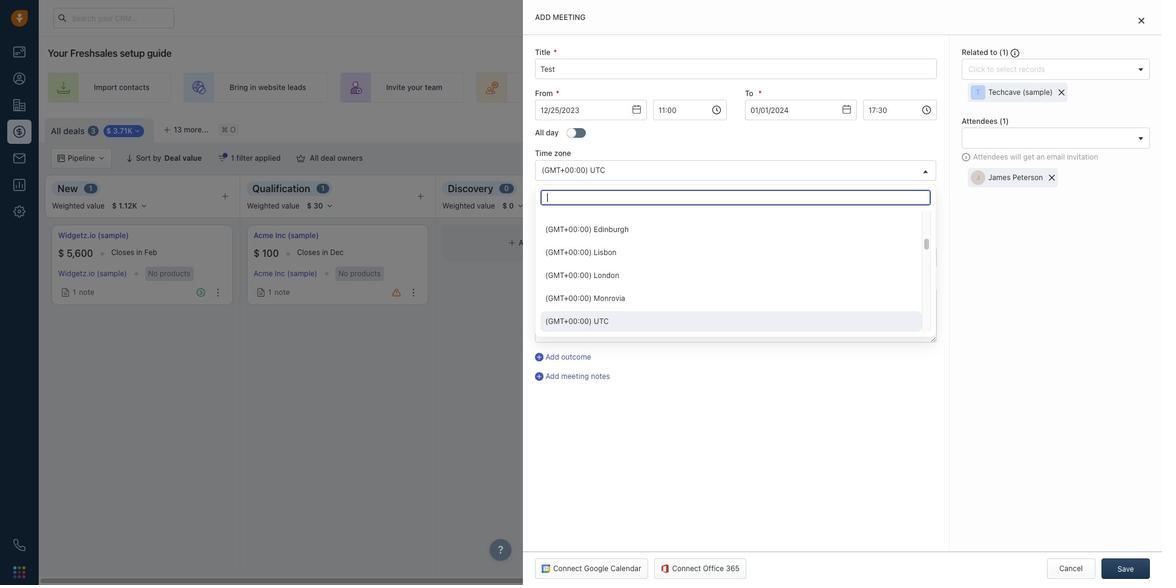 Task type: describe. For each thing, give the bounding box(es) containing it.
2 widgetz.io from the top
[[58, 270, 95, 279]]

get
[[1023, 153, 1035, 162]]

1 note for $ 5,600
[[73, 288, 94, 297]]

sales
[[715, 83, 733, 92]]

add meeting
[[535, 13, 586, 22]]

will
[[1010, 153, 1021, 162]]

(gmt+00:00) for (gmt+00:00) monrovia option
[[545, 294, 592, 303]]

london
[[594, 271, 619, 280]]

Title text field
[[535, 59, 937, 79]]

import deals
[[1026, 123, 1070, 133]]

connect office 365 button
[[654, 559, 746, 580]]

discovery
[[448, 183, 493, 194]]

feb
[[144, 248, 157, 257]]

0 for won
[[1049, 184, 1054, 193]]

phone image
[[13, 540, 25, 552]]

$ 100
[[254, 248, 279, 259]]

dialog containing add meeting
[[523, 0, 1162, 586]]

(gmt+00:00) edinburgh
[[545, 225, 629, 234]]

no products for $ 100
[[338, 269, 381, 278]]

Location text field
[[535, 247, 937, 268]]

quotas and forecasting
[[1000, 154, 1083, 163]]

deals for import
[[1051, 123, 1070, 133]]

all deals link
[[51, 125, 85, 137]]

connect office 365
[[672, 565, 740, 574]]

all for deals
[[51, 126, 61, 136]]

bring
[[229, 83, 248, 92]]

add meeting notes
[[546, 372, 610, 381]]

(gmt+00:00) for (gmt+00:00) utc option
[[545, 317, 592, 326]]

related to ( 1 )
[[962, 48, 1011, 57]]

google
[[584, 565, 609, 574]]

outcome
[[561, 353, 591, 362]]

13 more... button
[[157, 122, 215, 139]]

time
[[535, 149, 552, 158]]

(sample) down the closes in dec
[[287, 270, 317, 279]]

import for import deals
[[1026, 123, 1049, 133]]

365
[[726, 565, 740, 574]]

(gmt+00:00) for (gmt+00:00) dublin option
[[545, 202, 592, 211]]

(gmt+00:00) monrovia
[[545, 294, 625, 303]]

(sample) inside tab panel
[[1023, 88, 1053, 97]]

(gmt+00:00) utc inside option
[[545, 317, 609, 326]]

add deal for add deal link
[[1019, 83, 1049, 92]]

email
[[1047, 153, 1065, 162]]

create sales sequence
[[690, 83, 769, 92]]

container_wx8msf4aqz5i3rn1 image for quotas and forecasting
[[989, 154, 997, 163]]

all for deal
[[310, 154, 319, 163]]

(gmt+00:00) for (gmt+00:00) london option
[[545, 271, 592, 280]]

quotas
[[1000, 154, 1025, 163]]

widgetz.io inside widgetz.io (sample) link
[[58, 231, 96, 240]]

3 closes from the left
[[876, 248, 899, 257]]

Start typing the details about the meeting... text field
[[535, 289, 937, 343]]

day
[[546, 128, 559, 138]]

import for import contacts
[[94, 83, 117, 92]]

add deal link
[[973, 73, 1071, 103]]

1 ( from the top
[[999, 48, 1002, 57]]

add left "location"
[[519, 239, 533, 248]]

1 filter applied
[[231, 154, 281, 163]]

freshsales
[[70, 48, 118, 59]]

(gmt+00:00) inside tab panel
[[542, 166, 588, 175]]

to inside tab panel
[[990, 48, 997, 57]]

zoom
[[584, 212, 604, 221]]

phone element
[[7, 534, 31, 558]]

deal for add deal button on the right top of page
[[1135, 123, 1150, 133]]

location
[[535, 236, 565, 246]]

2 inc from the top
[[275, 270, 285, 279]]

james peterson
[[988, 173, 1043, 182]]

related
[[962, 48, 988, 57]]

your inside the route leads to your team link
[[575, 83, 590, 92]]

1 down $ 5,600
[[73, 288, 76, 297]]

1 widgetz.io (sample) link from the top
[[58, 231, 129, 241]]

deal for all deal owners button
[[321, 154, 336, 163]]

and
[[1027, 154, 1040, 163]]

peterson
[[1013, 173, 1043, 182]]

(gmt+00:00) lisbon
[[545, 248, 617, 257]]

add deal button
[[1103, 118, 1156, 139]]

techcave (sample)
[[988, 88, 1053, 97]]

0 vertical spatial )
[[1006, 48, 1009, 57]]

in for dec
[[322, 248, 328, 257]]

settings
[[969, 123, 998, 133]]

setup
[[120, 48, 145, 59]]

2 acme inc (sample) from the top
[[254, 270, 317, 279]]

container_wx8msf4aqz5i3rn1 image for settings
[[957, 124, 966, 133]]

invite your team
[[386, 83, 442, 92]]

create
[[690, 83, 713, 92]]

⌘
[[221, 126, 228, 135]]

add down "add outcome" at the bottom of page
[[546, 372, 559, 381]]

(gmt+00:00) utc option
[[541, 311, 922, 332]]

2 vertical spatial add deal
[[519, 239, 550, 248]]

Click to select records search field
[[965, 63, 1134, 76]]

Search field
[[1097, 148, 1157, 169]]

13
[[174, 125, 182, 134]]

2 ( from the top
[[1000, 117, 1003, 126]]

your inside the invite your team link
[[407, 83, 423, 92]]

list box containing (gmt+00:00) dublin
[[541, 196, 931, 332]]

attendees for attendees ( 1 )
[[962, 117, 998, 126]]

container_wx8msf4aqz5i3rn1 image inside all deal owners button
[[296, 154, 305, 163]]

1 right negotiation
[[886, 184, 890, 193]]

all day
[[535, 128, 559, 138]]

1 note for $ 100
[[268, 288, 290, 297]]

Search your CRM... text field
[[53, 8, 174, 28]]

3
[[91, 127, 95, 136]]

in for feb
[[136, 248, 142, 257]]

time zone
[[535, 149, 571, 158]]

all deals 3
[[51, 126, 95, 136]]

save button
[[1102, 559, 1150, 580]]

meeting for add meeting notes
[[561, 372, 589, 381]]

1 vertical spatial )
[[1006, 117, 1009, 126]]

connect teams button
[[616, 206, 694, 227]]

1 horizontal spatial container_wx8msf4aqz5i3rn1 image
[[257, 289, 265, 297]]

zone
[[554, 149, 571, 158]]

6
[[909, 248, 914, 257]]

note for $ 100
[[275, 288, 290, 297]]

office
[[703, 565, 724, 574]]

description
[[535, 278, 575, 287]]

1 widgetz.io (sample) from the top
[[58, 231, 129, 240]]

tab panel containing add meeting
[[523, 0, 1162, 586]]

lisbon
[[594, 248, 617, 257]]

from
[[535, 89, 553, 98]]

deal for add deal link
[[1035, 83, 1049, 92]]

3 no products from the left
[[909, 269, 951, 278]]

title
[[535, 48, 551, 57]]

(gmt+00:00) lisbon option
[[541, 242, 922, 263]]

deals for all
[[63, 126, 85, 136]]

closes in 6 days
[[876, 248, 932, 257]]

connect zoom button
[[535, 206, 610, 227]]

add meeting notes link
[[535, 372, 937, 382]]

add inside button
[[1119, 123, 1133, 133]]

1 filter applied button
[[210, 148, 289, 169]]

no for $ 100
[[338, 269, 348, 278]]

add up the title
[[535, 13, 551, 22]]

all deal owners button
[[289, 148, 371, 169]]

container_wx8msf4aqz5i3rn1 image for add deal
[[508, 240, 516, 247]]

more...
[[184, 125, 209, 134]]

1 inc from the top
[[275, 231, 286, 240]]

teams
[[666, 212, 688, 221]]

connect google calendar
[[553, 565, 641, 574]]

connect for connect zoom
[[553, 212, 582, 221]]

bring in website leads link
[[183, 73, 328, 103]]

o
[[230, 126, 236, 135]]

sequence
[[735, 83, 769, 92]]

1 acme inc (sample) from the top
[[254, 231, 319, 240]]

closes in dec
[[297, 248, 344, 257]]

techcave
[[988, 88, 1021, 97]]

add left outcome
[[546, 353, 559, 362]]

cancel
[[1059, 565, 1083, 574]]

bring in website leads
[[229, 83, 306, 92]]

(gmt+00:00) utc link
[[536, 161, 936, 180]]

$ 5,600
[[58, 248, 93, 259]]

1 team from the left
[[425, 83, 442, 92]]

1 right settings
[[1003, 117, 1006, 126]]

container_wx8msf4aqz5i3rn1 image inside 1 filter applied button
[[218, 154, 226, 163]]

0 for discovery
[[504, 184, 509, 193]]



Task type: vqa. For each thing, say whether or not it's contained in the screenshot.
Connect related to Connect Teams
yes



Task type: locate. For each thing, give the bounding box(es) containing it.
acme inc (sample) link up 100
[[254, 231, 319, 241]]

widgetz.io up $ 5,600
[[58, 231, 96, 240]]

0 vertical spatial to
[[990, 48, 997, 57]]

acme up $ 100
[[254, 231, 273, 240]]

1 1 note from the left
[[73, 288, 94, 297]]

1 horizontal spatial note
[[275, 288, 290, 297]]

0 horizontal spatial no
[[148, 269, 158, 278]]

import left contacts
[[94, 83, 117, 92]]

route leads to your team link
[[476, 73, 631, 103]]

no down dec
[[338, 269, 348, 278]]

0 vertical spatial (gmt+00:00) utc
[[542, 166, 605, 175]]

1 your from the left
[[407, 83, 423, 92]]

1 horizontal spatial team
[[592, 83, 610, 92]]

1 horizontal spatial import
[[1026, 123, 1049, 133]]

container_wx8msf4aqz5i3rn1 image down $ 5,600
[[61, 289, 70, 297]]

1 vertical spatial widgetz.io
[[58, 270, 95, 279]]

2 horizontal spatial 0
[[1049, 184, 1054, 193]]

2 leads from the left
[[545, 83, 563, 92]]

(gmt+00:00) inside option
[[545, 317, 592, 326]]

widgetz.io
[[58, 231, 96, 240], [58, 270, 95, 279]]

an
[[1037, 153, 1045, 162]]

widgetz.io down $ 5,600
[[58, 270, 95, 279]]

container_wx8msf4aqz5i3rn1 image right applied at left
[[296, 154, 305, 163]]

1 note down 100
[[268, 288, 290, 297]]

products for $ 5,600
[[160, 269, 190, 278]]

attendees will get an email invitation
[[973, 153, 1098, 162]]

closes left dec
[[297, 248, 320, 257]]

leads right route
[[545, 83, 563, 92]]

1 horizontal spatial $
[[254, 248, 260, 259]]

(gmt+00:00) utc down the zone
[[542, 166, 605, 175]]

conferencing
[[572, 190, 618, 199]]

0 horizontal spatial team
[[425, 83, 442, 92]]

(sample) down click to select records search field
[[1023, 88, 1053, 97]]

) right settings
[[1006, 117, 1009, 126]]

closes left feb
[[111, 248, 134, 257]]

1 inside button
[[231, 154, 234, 163]]

1 vertical spatial add deal
[[1119, 123, 1150, 133]]

attendees down techcave on the top of the page
[[962, 117, 998, 126]]

(gmt+00:00) for '(gmt+00:00) edinburgh' option
[[545, 225, 592, 234]]

calendar
[[611, 565, 641, 574]]

attendees
[[962, 117, 998, 126], [973, 153, 1008, 162]]

closes left 6
[[876, 248, 899, 257]]

0 horizontal spatial $
[[58, 248, 64, 259]]

0 vertical spatial widgetz.io
[[58, 231, 96, 240]]

2 1 note from the left
[[268, 288, 290, 297]]

new
[[58, 183, 78, 194]]

to right "related" in the top of the page
[[990, 48, 997, 57]]

import deals button
[[1010, 118, 1076, 139]]

filter
[[236, 154, 253, 163]]

widgetz.io (sample) link up 5,600
[[58, 231, 129, 241]]

0 vertical spatial acme inc (sample) link
[[254, 231, 319, 241]]

(gmt+00:00) down description
[[545, 294, 592, 303]]

2 widgetz.io (sample) link from the top
[[58, 270, 127, 279]]

0 vertical spatial utc
[[590, 166, 605, 175]]

(gmt+00:00) london option
[[541, 265, 922, 286]]

1 note down 5,600
[[73, 288, 94, 297]]

attendees for attendees will get an email invitation
[[973, 153, 1008, 162]]

add video conferencing
[[535, 190, 618, 199]]

None text field
[[541, 190, 931, 206]]

(
[[999, 48, 1002, 57], [1000, 117, 1003, 126]]

acme inc (sample)
[[254, 231, 319, 240], [254, 270, 317, 279]]

monrovia
[[594, 294, 625, 303]]

1 vertical spatial (gmt+00:00) utc
[[545, 317, 609, 326]]

days
[[916, 248, 932, 257]]

0
[[504, 184, 509, 193], [673, 184, 677, 193], [1049, 184, 1054, 193]]

add deal for add deal button on the right top of page
[[1119, 123, 1150, 133]]

acme inc (sample) down 100
[[254, 270, 317, 279]]

in right bring
[[250, 83, 256, 92]]

video
[[551, 190, 570, 199]]

all inside tab panel
[[535, 128, 544, 138]]

1 vertical spatial acme
[[254, 270, 273, 279]]

0 horizontal spatial 1 note
[[73, 288, 94, 297]]

(gmt+00:00) edinburgh option
[[541, 219, 922, 240]]

closes
[[111, 248, 134, 257], [297, 248, 320, 257], [876, 248, 899, 257]]

1 widgetz.io from the top
[[58, 231, 96, 240]]

utc up conferencing
[[590, 166, 605, 175]]

1 vertical spatial utc
[[594, 317, 609, 326]]

all inside button
[[310, 154, 319, 163]]

dec
[[330, 248, 344, 257]]

container_wx8msf4aqz5i3rn1 image left "location"
[[508, 240, 516, 247]]

no products
[[148, 269, 190, 278], [338, 269, 381, 278], [909, 269, 951, 278]]

2 horizontal spatial add deal
[[1119, 123, 1150, 133]]

add outcome link
[[535, 352, 937, 363]]

(gmt+00:00) utc down (gmt+00:00) monrovia
[[545, 317, 609, 326]]

team right from
[[592, 83, 610, 92]]

0 for demo
[[673, 184, 677, 193]]

forecasting
[[1042, 154, 1083, 163]]

2 horizontal spatial no products
[[909, 269, 951, 278]]

in left feb
[[136, 248, 142, 257]]

0 horizontal spatial products
[[160, 269, 190, 278]]

james
[[988, 173, 1011, 182]]

in for website
[[250, 83, 256, 92]]

0 vertical spatial widgetz.io (sample)
[[58, 231, 129, 240]]

0 horizontal spatial all
[[51, 126, 61, 136]]

2 no from the left
[[338, 269, 348, 278]]

(gmt+00:00) dublin
[[545, 202, 616, 211]]

1 products from the left
[[160, 269, 190, 278]]

container_wx8msf4aqz5i3rn1 image
[[957, 124, 966, 133], [296, 154, 305, 163], [989, 154, 997, 163], [508, 240, 516, 247], [61, 289, 70, 297]]

import up "attendees will get an email invitation"
[[1026, 123, 1049, 133]]

0 horizontal spatial import
[[94, 83, 117, 92]]

0 horizontal spatial leads
[[287, 83, 306, 92]]

1 horizontal spatial 1 note
[[268, 288, 290, 297]]

(gmt+00:00) down "connect zoom"
[[545, 225, 592, 234]]

(sample) up the closes in feb
[[98, 231, 129, 240]]

container_wx8msf4aqz5i3rn1 image left filter
[[218, 154, 226, 163]]

container_wx8msf4aqz5i3rn1 image inside settings popup button
[[957, 124, 966, 133]]

owners
[[337, 154, 363, 163]]

$ for $ 5,600
[[58, 248, 64, 259]]

$ left 5,600
[[58, 248, 64, 259]]

0 vertical spatial inc
[[275, 231, 286, 240]]

1 horizontal spatial add deal
[[1019, 83, 1049, 92]]

(gmt+00:00)
[[542, 166, 588, 175], [545, 202, 592, 211], [545, 225, 592, 234], [545, 248, 592, 257], [545, 271, 592, 280], [545, 294, 592, 303], [545, 317, 592, 326]]

your
[[407, 83, 423, 92], [575, 83, 590, 92]]

deals inside button
[[1051, 123, 1070, 133]]

0 vertical spatial add deal
[[1019, 83, 1049, 92]]

1 horizontal spatial leads
[[545, 83, 563, 92]]

1 vertical spatial acme inc (sample) link
[[254, 270, 317, 279]]

1 horizontal spatial closes
[[297, 248, 320, 257]]

connect zoom
[[553, 212, 604, 221]]

$
[[58, 248, 64, 259], [254, 248, 260, 259]]

contacts
[[119, 83, 150, 92]]

3 no from the left
[[909, 269, 918, 278]]

inc up 100
[[275, 231, 286, 240]]

(gmt+00:00) dublin option
[[541, 196, 922, 217]]

2 acme from the top
[[254, 270, 273, 279]]

1 no from the left
[[148, 269, 158, 278]]

to
[[745, 89, 753, 98]]

0 vertical spatial acme inc (sample)
[[254, 231, 319, 240]]

1 vertical spatial container_wx8msf4aqz5i3rn1 image
[[257, 289, 265, 297]]

closes for 5,600
[[111, 248, 134, 257]]

2 team from the left
[[592, 83, 610, 92]]

no products down dec
[[338, 269, 381, 278]]

freshworks switcher image
[[13, 567, 25, 579]]

0 horizontal spatial closes
[[111, 248, 134, 257]]

note down 5,600
[[79, 288, 94, 297]]

1 horizontal spatial products
[[350, 269, 381, 278]]

to
[[990, 48, 997, 57], [565, 83, 573, 92]]

deal inside button
[[321, 154, 336, 163]]

1
[[1002, 48, 1006, 57], [1003, 117, 1006, 126], [231, 154, 234, 163], [89, 184, 92, 193], [321, 184, 325, 193], [886, 184, 890, 193], [73, 288, 76, 297], [268, 288, 272, 297]]

applied
[[255, 154, 281, 163]]

add outcome
[[546, 353, 591, 362]]

1 acme inc (sample) link from the top
[[254, 231, 319, 241]]

connect for connect office 365
[[672, 565, 701, 574]]

1 down all deal owners button
[[321, 184, 325, 193]]

no down feb
[[148, 269, 158, 278]]

⌘ o
[[221, 126, 236, 135]]

container_wx8msf4aqz5i3rn1 image down $ 100
[[257, 289, 265, 297]]

2 horizontal spatial products
[[920, 269, 951, 278]]

0 vertical spatial acme
[[254, 231, 273, 240]]

inc
[[275, 231, 286, 240], [275, 270, 285, 279]]

0 vertical spatial meeting
[[553, 13, 586, 22]]

(gmt+00:00) down "location"
[[545, 248, 592, 257]]

all left the 3
[[51, 126, 61, 136]]

1 vertical spatial import
[[1026, 123, 1049, 133]]

list box
[[541, 196, 931, 332]]

add deal
[[1019, 83, 1049, 92], [1119, 123, 1150, 133], [519, 239, 550, 248]]

import deals group
[[1010, 118, 1097, 139]]

import contacts
[[94, 83, 150, 92]]

1 vertical spatial inc
[[275, 270, 285, 279]]

demo
[[635, 183, 662, 194]]

leads right website
[[287, 83, 306, 92]]

all deal owners
[[310, 154, 363, 163]]

settings button
[[951, 118, 1004, 139]]

route leads to your team
[[522, 83, 610, 92]]

meeting for add meeting
[[553, 13, 586, 22]]

utc down monrovia
[[594, 317, 609, 326]]

no products down days
[[909, 269, 951, 278]]

qualification
[[252, 183, 310, 194]]

in for 6
[[901, 248, 907, 257]]

2 no products from the left
[[338, 269, 381, 278]]

to right from
[[565, 83, 573, 92]]

widgetz.io (sample) link down 5,600
[[58, 270, 127, 279]]

1 vertical spatial widgetz.io (sample)
[[58, 270, 127, 279]]

( right settings
[[1000, 117, 1003, 126]]

deal inside button
[[1135, 123, 1150, 133]]

connect teams
[[635, 212, 688, 221]]

no for $ 5,600
[[148, 269, 158, 278]]

1 vertical spatial acme inc (sample)
[[254, 270, 317, 279]]

products for $ 100
[[350, 269, 381, 278]]

1 right new
[[89, 184, 92, 193]]

3 0 from the left
[[1049, 184, 1054, 193]]

no products down feb
[[148, 269, 190, 278]]

1 horizontal spatial all
[[310, 154, 319, 163]]

cancel button
[[1047, 559, 1095, 580]]

add up search field
[[1119, 123, 1133, 133]]

won
[[1017, 183, 1038, 194]]

0 horizontal spatial deals
[[63, 126, 85, 136]]

connect left teams
[[635, 212, 664, 221]]

closes in feb
[[111, 248, 157, 257]]

your right from
[[575, 83, 590, 92]]

widgetz.io (sample) down 5,600
[[58, 270, 127, 279]]

import inside button
[[1026, 123, 1049, 133]]

in left 6
[[901, 248, 907, 257]]

deal left owners
[[321, 154, 336, 163]]

2 widgetz.io (sample) from the top
[[58, 270, 127, 279]]

0 vertical spatial container_wx8msf4aqz5i3rn1 image
[[218, 154, 226, 163]]

all left day
[[535, 128, 544, 138]]

deal down click to select records search field
[[1035, 83, 1049, 92]]

acme inc (sample) up 100
[[254, 231, 319, 240]]

1 $ from the left
[[58, 248, 64, 259]]

container_wx8msf4aqz5i3rn1 image left quotas on the right
[[989, 154, 997, 163]]

1 horizontal spatial no products
[[338, 269, 381, 278]]

team right invite
[[425, 83, 442, 92]]

1 right "related" in the top of the page
[[1002, 48, 1006, 57]]

your
[[48, 48, 68, 59]]

0 horizontal spatial add deal
[[519, 239, 550, 248]]

0 vertical spatial widgetz.io (sample) link
[[58, 231, 129, 241]]

2 note from the left
[[275, 288, 290, 297]]

container_wx8msf4aqz5i3rn1 image
[[218, 154, 226, 163], [257, 289, 265, 297]]

0 horizontal spatial 0
[[504, 184, 509, 193]]

container_wx8msf4aqz5i3rn1 image inside quotas and forecasting link
[[989, 154, 997, 163]]

0 right won
[[1049, 184, 1054, 193]]

2 horizontal spatial all
[[535, 128, 544, 138]]

deals left the 3
[[63, 126, 85, 136]]

all left owners
[[310, 154, 319, 163]]

connect for connect teams
[[635, 212, 664, 221]]

1 closes from the left
[[111, 248, 134, 257]]

add deal up search field
[[1119, 123, 1150, 133]]

1 horizontal spatial deals
[[1051, 123, 1070, 133]]

close image
[[1139, 17, 1145, 24]]

0 horizontal spatial note
[[79, 288, 94, 297]]

0 horizontal spatial container_wx8msf4aqz5i3rn1 image
[[218, 154, 226, 163]]

1 no products from the left
[[148, 269, 190, 278]]

add deal inside button
[[1119, 123, 1150, 133]]

2 acme inc (sample) link from the top
[[254, 270, 317, 279]]

add left the video
[[535, 190, 549, 199]]

route
[[522, 83, 543, 92]]

no products for $ 5,600
[[148, 269, 190, 278]]

1 leads from the left
[[287, 83, 306, 92]]

acme inc (sample) link down 100
[[254, 270, 317, 279]]

note for $ 5,600
[[79, 288, 94, 297]]

(gmt+00:00) monrovia option
[[541, 288, 922, 309]]

1 vertical spatial meeting
[[561, 372, 589, 381]]

acme down $ 100
[[254, 270, 273, 279]]

products
[[160, 269, 190, 278], [350, 269, 381, 278], [920, 269, 951, 278]]

attendees ( 1 )
[[962, 117, 1009, 126]]

1 vertical spatial widgetz.io (sample) link
[[58, 270, 127, 279]]

1 horizontal spatial no
[[338, 269, 348, 278]]

connect google calendar button
[[535, 559, 648, 580]]

2 $ from the left
[[254, 248, 260, 259]]

0 vertical spatial (
[[999, 48, 1002, 57]]

connect left office
[[672, 565, 701, 574]]

(sample)
[[1023, 88, 1053, 97], [98, 231, 129, 240], [288, 231, 319, 240], [97, 270, 127, 279], [287, 270, 317, 279]]

(sample) down the closes in feb
[[97, 270, 127, 279]]

0 vertical spatial import
[[94, 83, 117, 92]]

closes for 100
[[297, 248, 320, 257]]

( right "related" in the top of the page
[[999, 48, 1002, 57]]

deal up (gmt+00:00) lisbon
[[535, 239, 550, 248]]

attendees up the james at top
[[973, 153, 1008, 162]]

2 closes from the left
[[297, 248, 320, 257]]

0 horizontal spatial your
[[407, 83, 423, 92]]

2 horizontal spatial no
[[909, 269, 918, 278]]

(sample) up the closes in dec
[[288, 231, 319, 240]]

1 vertical spatial attendees
[[973, 153, 1008, 162]]

connect left "google"
[[553, 565, 582, 574]]

add down click to select records search field
[[1019, 83, 1033, 92]]

container_wx8msf4aqz5i3rn1 image left settings
[[957, 124, 966, 133]]

your right invite
[[407, 83, 423, 92]]

utc
[[590, 166, 605, 175], [594, 317, 609, 326]]

$ for $ 100
[[254, 248, 260, 259]]

(gmt+00:00) for (gmt+00:00) lisbon option
[[545, 248, 592, 257]]

(gmt+00:00) utc
[[542, 166, 605, 175], [545, 317, 609, 326]]

2 products from the left
[[350, 269, 381, 278]]

1 vertical spatial (
[[1000, 117, 1003, 126]]

(gmt+00:00) down the zone
[[542, 166, 588, 175]]

1 acme from the top
[[254, 231, 273, 240]]

1 horizontal spatial 0
[[673, 184, 677, 193]]

guide
[[147, 48, 172, 59]]

connect down (gmt+00:00) dublin
[[553, 212, 582, 221]]

add deal down click to select records search field
[[1019, 83, 1049, 92]]

all for day
[[535, 128, 544, 138]]

0 vertical spatial attendees
[[962, 117, 998, 126]]

invitation
[[1067, 153, 1098, 162]]

1 0 from the left
[[504, 184, 509, 193]]

1 note from the left
[[79, 288, 94, 297]]

your freshsales setup guide
[[48, 48, 172, 59]]

create sales sequence link
[[644, 73, 791, 103]]

to inside the route leads to your team link
[[565, 83, 573, 92]]

no down 6
[[909, 269, 918, 278]]

inc down 100
[[275, 270, 285, 279]]

tab panel
[[523, 0, 1162, 586]]

utc inside option
[[594, 317, 609, 326]]

in left dec
[[322, 248, 328, 257]]

deals up "email" at the right of page
[[1051, 123, 1070, 133]]

2 horizontal spatial closes
[[876, 248, 899, 257]]

0 horizontal spatial to
[[565, 83, 573, 92]]

(gmt+00:00) utc inside tab panel
[[542, 166, 605, 175]]

2 your from the left
[[575, 83, 590, 92]]

0 right discovery
[[504, 184, 509, 193]]

dublin
[[594, 202, 616, 211]]

) right "related" in the top of the page
[[1006, 48, 1009, 57]]

(gmt+00:00) down (gmt+00:00) monrovia
[[545, 317, 592, 326]]

0 horizontal spatial no products
[[148, 269, 190, 278]]

1 vertical spatial to
[[565, 83, 573, 92]]

(gmt+00:00) down (gmt+00:00) lisbon
[[545, 271, 592, 280]]

1 horizontal spatial your
[[575, 83, 590, 92]]

connect for connect google calendar
[[553, 565, 582, 574]]

2 0 from the left
[[673, 184, 677, 193]]

3 products from the left
[[920, 269, 951, 278]]

1 down 100
[[268, 288, 272, 297]]

deals
[[1051, 123, 1070, 133], [63, 126, 85, 136]]

website
[[258, 83, 285, 92]]

team
[[425, 83, 442, 92], [592, 83, 610, 92]]

1 left filter
[[231, 154, 234, 163]]

deal up search field
[[1135, 123, 1150, 133]]

dialog
[[523, 0, 1162, 586]]

(gmt+00:00) up "connect zoom"
[[545, 202, 592, 211]]

1 horizontal spatial to
[[990, 48, 997, 57]]



